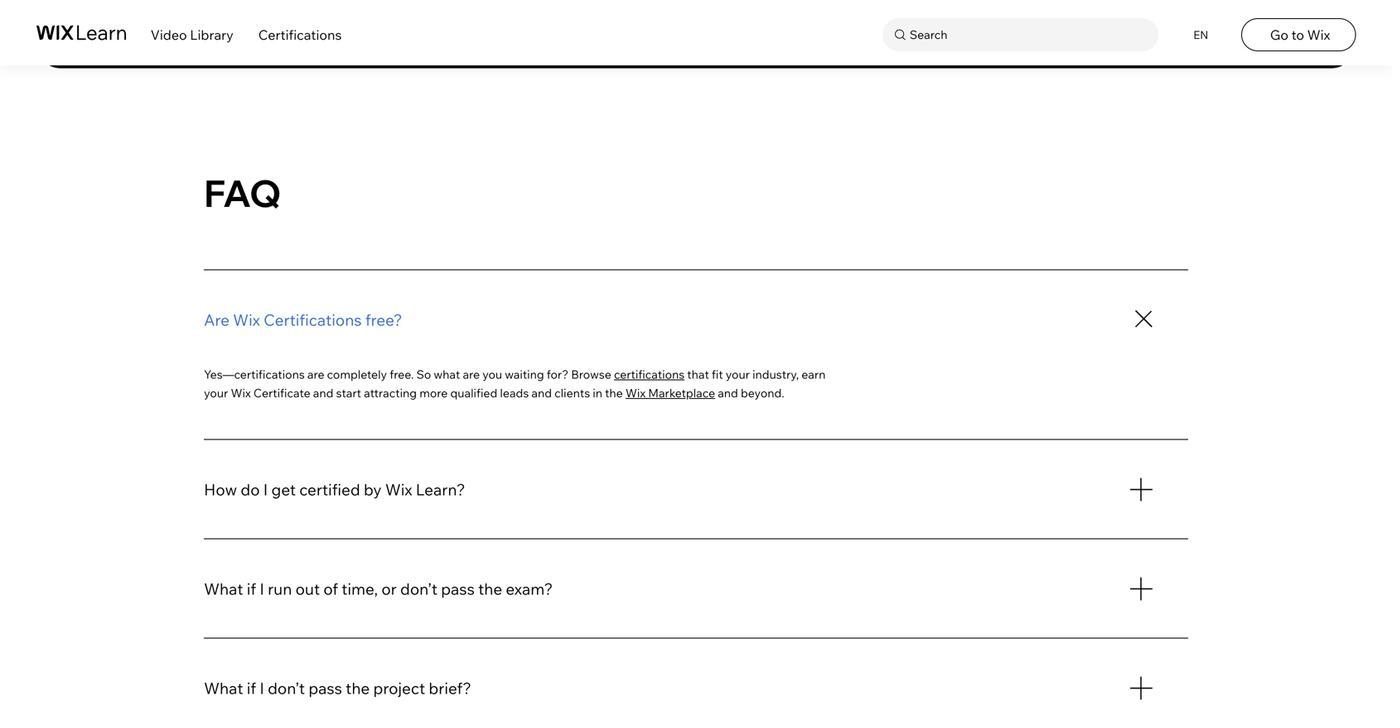 Task type: describe. For each thing, give the bounding box(es) containing it.
certificate
[[253, 386, 310, 401]]

wix inside that fit your industry, earn your wix certificate and start attracting more qualified leads and clients in the
[[231, 386, 251, 401]]

wix right are
[[233, 310, 260, 330]]

video library
[[151, 26, 234, 43]]

start
[[336, 386, 361, 401]]

completely
[[327, 368, 387, 382]]

1 horizontal spatial the
[[478, 580, 502, 600]]

to
[[1292, 26, 1304, 43]]

of
[[323, 580, 338, 600]]

certifications link
[[614, 368, 685, 382]]

that fit your industry, earn your wix certificate and start attracting more qualified leads and clients in the
[[204, 368, 826, 401]]

video
[[151, 26, 187, 43]]

i for don't
[[260, 679, 264, 699]]

learn?
[[416, 480, 465, 500]]

1 and from the left
[[313, 386, 334, 401]]

i for get
[[263, 480, 268, 500]]

attracting
[[364, 386, 417, 401]]

wix marketplace and beyond.
[[626, 386, 785, 401]]

that
[[687, 368, 709, 382]]

for?
[[547, 368, 569, 382]]

go to wix
[[1270, 26, 1330, 43]]

beyond.
[[741, 386, 785, 401]]

or
[[381, 580, 397, 600]]

in
[[593, 386, 602, 401]]

en button
[[1183, 18, 1216, 51]]

Search text field
[[906, 24, 1154, 45]]

do
[[241, 480, 260, 500]]

run
[[268, 580, 292, 600]]

time,
[[342, 580, 378, 600]]

2 and from the left
[[532, 386, 552, 401]]

certified
[[299, 480, 360, 500]]

how
[[204, 480, 237, 500]]

you
[[483, 368, 502, 382]]

1 vertical spatial certifications
[[264, 310, 362, 330]]

fit
[[712, 368, 723, 382]]

library
[[190, 26, 234, 43]]

0 horizontal spatial don't
[[268, 679, 305, 699]]

clients
[[555, 386, 590, 401]]

0 vertical spatial certifications
[[258, 26, 342, 43]]

exam?
[[506, 580, 553, 600]]

0 vertical spatial don't
[[400, 580, 438, 600]]



Task type: vqa. For each thing, say whether or not it's contained in the screenshot.
EN button
yes



Task type: locate. For each thing, give the bounding box(es) containing it.
and
[[313, 386, 334, 401], [532, 386, 552, 401], [718, 386, 738, 401]]

1 if from the top
[[247, 580, 256, 600]]

qualified
[[450, 386, 497, 401]]

2 what from the top
[[204, 679, 243, 699]]

industry,
[[753, 368, 799, 382]]

2 vertical spatial i
[[260, 679, 264, 699]]

more
[[420, 386, 448, 401]]

get
[[271, 480, 296, 500]]

are up the certificate
[[307, 368, 324, 382]]

video library link
[[151, 26, 234, 43]]

1 are from the left
[[307, 368, 324, 382]]

faq
[[204, 170, 281, 216]]

0 vertical spatial your
[[726, 368, 750, 382]]

0 vertical spatial if
[[247, 580, 256, 600]]

are wix certifications free?
[[204, 310, 402, 330]]

1 vertical spatial pass
[[309, 679, 342, 699]]

marketplace
[[648, 386, 715, 401]]

by
[[364, 480, 382, 500]]

leads
[[500, 386, 529, 401]]

1 horizontal spatial and
[[532, 386, 552, 401]]

the left exam?
[[478, 580, 502, 600]]

the inside that fit your industry, earn your wix certificate and start attracting more qualified leads and clients in the
[[605, 386, 623, 401]]

earn
[[802, 368, 826, 382]]

wix right to
[[1307, 26, 1330, 43]]

2 horizontal spatial the
[[605, 386, 623, 401]]

so
[[416, 368, 431, 382]]

the right in
[[605, 386, 623, 401]]

1 vertical spatial i
[[260, 580, 264, 600]]

wix marketplace link
[[626, 386, 715, 401]]

2 are from the left
[[463, 368, 480, 382]]

pass
[[441, 580, 475, 600], [309, 679, 342, 699]]

certifications
[[614, 368, 685, 382]]

and left start
[[313, 386, 334, 401]]

0 vertical spatial pass
[[441, 580, 475, 600]]

free?
[[365, 310, 402, 330]]

1 horizontal spatial don't
[[400, 580, 438, 600]]

how do i get certified by wix learn?
[[204, 480, 465, 500]]

0 horizontal spatial your
[[204, 386, 228, 401]]

yes—certifications are completely free. so what are you waiting for? browse certifications
[[204, 368, 685, 382]]

what
[[204, 580, 243, 600], [204, 679, 243, 699]]

browse
[[571, 368, 611, 382]]

your
[[726, 368, 750, 382], [204, 386, 228, 401]]

0 horizontal spatial are
[[307, 368, 324, 382]]

if for run
[[247, 580, 256, 600]]

project
[[373, 679, 425, 699]]

0 horizontal spatial the
[[346, 679, 370, 699]]

0 vertical spatial the
[[605, 386, 623, 401]]

wix down "yes—certifications" at left
[[231, 386, 251, 401]]

2 horizontal spatial and
[[718, 386, 738, 401]]

wix
[[1307, 26, 1330, 43], [233, 310, 260, 330], [231, 386, 251, 401], [626, 386, 646, 401], [385, 480, 412, 500]]

are
[[204, 310, 230, 330]]

pass right or at the bottom of page
[[441, 580, 475, 600]]

0 horizontal spatial pass
[[309, 679, 342, 699]]

certifications
[[258, 26, 342, 43], [264, 310, 362, 330]]

and down fit
[[718, 386, 738, 401]]

0 vertical spatial i
[[263, 480, 268, 500]]

what for what if i run out of time, or don't pass the exam?
[[204, 580, 243, 600]]

2 if from the top
[[247, 679, 256, 699]]

brief?
[[429, 679, 471, 699]]

if
[[247, 580, 256, 600], [247, 679, 256, 699]]

1 vertical spatial don't
[[268, 679, 305, 699]]

free.
[[390, 368, 414, 382]]

the
[[605, 386, 623, 401], [478, 580, 502, 600], [346, 679, 370, 699]]

yes—certifications
[[204, 368, 305, 382]]

out
[[296, 580, 320, 600]]

if for don't
[[247, 679, 256, 699]]

what for what if i don't pass the project brief?
[[204, 679, 243, 699]]

wix down certifications link
[[626, 386, 646, 401]]

menu bar containing video library
[[0, 0, 1392, 65]]

0 vertical spatial what
[[204, 580, 243, 600]]

1 vertical spatial the
[[478, 580, 502, 600]]

the left project
[[346, 679, 370, 699]]

don't
[[400, 580, 438, 600], [268, 679, 305, 699]]

menu bar
[[0, 0, 1392, 65]]

your down "yes—certifications" at left
[[204, 386, 228, 401]]

wix inside menu bar
[[1307, 26, 1330, 43]]

pass left project
[[309, 679, 342, 699]]

1 horizontal spatial are
[[463, 368, 480, 382]]

go
[[1270, 26, 1289, 43]]

1 what from the top
[[204, 580, 243, 600]]

waiting
[[505, 368, 544, 382]]

3 and from the left
[[718, 386, 738, 401]]

what if i run out of time, or don't pass the exam?
[[204, 580, 553, 600]]

2 vertical spatial the
[[346, 679, 370, 699]]

i for run
[[260, 580, 264, 600]]

certifications link
[[258, 26, 342, 43]]

what
[[434, 368, 460, 382]]

0 horizontal spatial and
[[313, 386, 334, 401]]

are
[[307, 368, 324, 382], [463, 368, 480, 382]]

go to wix link
[[1241, 18, 1356, 51]]

i
[[263, 480, 268, 500], [260, 580, 264, 600], [260, 679, 264, 699]]

1 horizontal spatial your
[[726, 368, 750, 382]]

wix right by
[[385, 480, 412, 500]]

en
[[1194, 28, 1209, 42]]

what if i don't pass the project brief?
[[204, 679, 471, 699]]

your right fit
[[726, 368, 750, 382]]

1 horizontal spatial pass
[[441, 580, 475, 600]]

1 vertical spatial if
[[247, 679, 256, 699]]

1 vertical spatial your
[[204, 386, 228, 401]]

1 vertical spatial what
[[204, 679, 243, 699]]

are up qualified
[[463, 368, 480, 382]]

and down for?
[[532, 386, 552, 401]]



